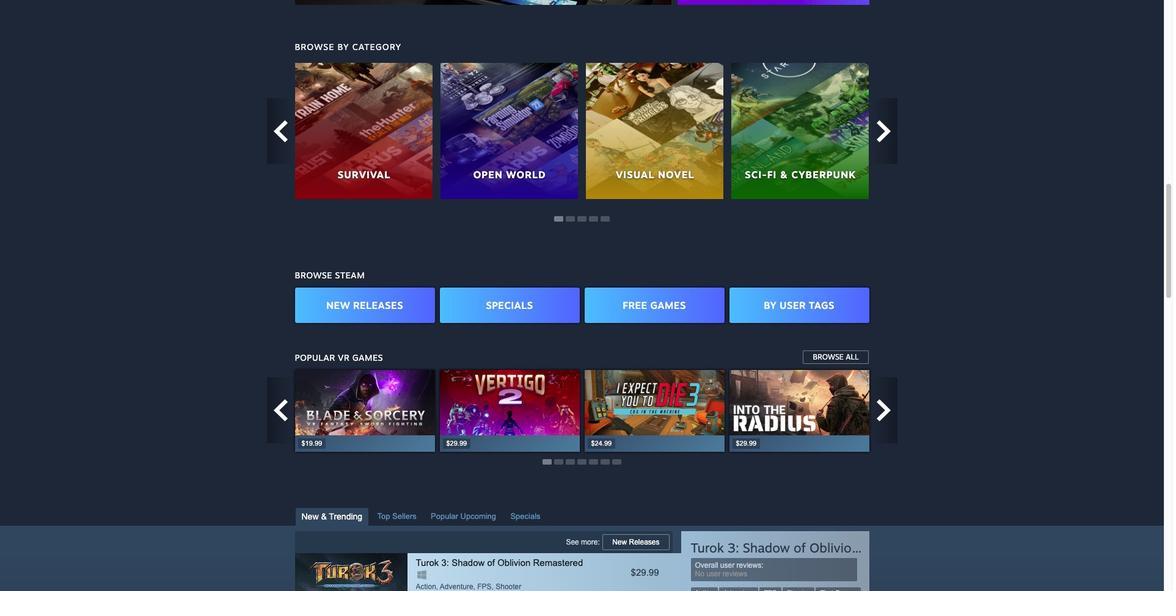 Task type: describe. For each thing, give the bounding box(es) containing it.
free
[[623, 299, 647, 311]]

turok 3: shadow of oblivion remastered overall user reviews: no user reviews
[[691, 540, 934, 578]]

3 , from the left
[[492, 583, 494, 591]]

user right overall
[[720, 561, 735, 570]]

2 vertical spatial new
[[612, 538, 627, 547]]

popular vr games
[[295, 353, 383, 363]]

browse for browse steam
[[295, 270, 332, 280]]

3: for turok 3: shadow of oblivion remastered
[[441, 558, 449, 568]]

oblivion for turok 3: shadow of oblivion remastered
[[497, 558, 531, 568]]

survival link
[[295, 63, 434, 199]]

turok for turok 3: shadow of oblivion remastered
[[416, 558, 439, 568]]

games
[[352, 353, 383, 363]]

fps
[[477, 583, 492, 591]]

visual novel link
[[586, 63, 725, 199]]

by user tags
[[764, 299, 835, 311]]

1 vertical spatial specials
[[510, 512, 540, 521]]

survival
[[338, 169, 391, 181]]

novel
[[658, 169, 694, 181]]

top
[[377, 512, 390, 521]]

see more:
[[566, 538, 602, 547]]

$24.99 link
[[584, 370, 724, 452]]

reviews:
[[737, 561, 763, 570]]

0 horizontal spatial new
[[302, 512, 319, 522]]

by user tags link
[[729, 288, 869, 323]]

open world
[[473, 169, 546, 181]]

steam
[[335, 270, 365, 280]]

popular
[[431, 512, 458, 521]]

$24.99
[[591, 440, 612, 447]]

steam deck image
[[295, 0, 671, 5]]

category
[[352, 42, 402, 52]]

1 $29.99 link from the left
[[440, 370, 580, 452]]

adventure
[[440, 583, 473, 591]]

3: for turok 3: shadow of oblivion remastered overall user reviews: no user reviews
[[728, 540, 739, 556]]

upcoming
[[460, 512, 496, 521]]

no
[[695, 570, 704, 578]]

sci-fi & cyberpunk link
[[731, 63, 870, 199]]

browse steam
[[295, 270, 365, 280]]

specials link
[[440, 288, 580, 323]]

open
[[473, 169, 503, 181]]

overall
[[695, 561, 718, 570]]

reviews
[[723, 570, 748, 578]]

1 vertical spatial new releases
[[612, 538, 660, 547]]

1 horizontal spatial &
[[780, 169, 788, 181]]

fi
[[767, 169, 777, 181]]

browse all link
[[802, 350, 869, 365]]

shadow for turok 3: shadow of oblivion remastered overall user reviews: no user reviews
[[743, 540, 790, 556]]

tags
[[809, 299, 835, 311]]

cyberpunk
[[791, 169, 856, 181]]



Task type: locate. For each thing, give the bounding box(es) containing it.
sci-
[[745, 169, 767, 181]]

more:
[[581, 538, 600, 547]]

1 vertical spatial oblivion
[[497, 558, 531, 568]]

1 horizontal spatial oblivion
[[810, 540, 859, 556]]

,
[[436, 583, 438, 591], [473, 583, 475, 591], [492, 583, 494, 591]]

turok up action
[[416, 558, 439, 568]]

& left the trending
[[321, 512, 327, 522]]

turok for turok 3: shadow of oblivion remastered overall user reviews: no user reviews
[[691, 540, 724, 556]]

1 vertical spatial &
[[321, 512, 327, 522]]

0 horizontal spatial 3:
[[441, 558, 449, 568]]

new releases right more:
[[612, 538, 660, 547]]

1 horizontal spatial ,
[[473, 583, 475, 591]]

1 horizontal spatial turok
[[691, 540, 724, 556]]

new down browse steam
[[326, 299, 350, 311]]

by
[[338, 42, 349, 52]]

remastered inside turok 3: shadow of oblivion remastered overall user reviews: no user reviews
[[863, 540, 934, 556]]

0 horizontal spatial new releases
[[326, 299, 403, 311]]

, left shooter
[[492, 583, 494, 591]]

user
[[780, 299, 806, 311]]

1 horizontal spatial $29.99 link
[[729, 370, 869, 452]]

1 horizontal spatial of
[[794, 540, 806, 556]]

0 vertical spatial turok
[[691, 540, 724, 556]]

$29.99 link
[[440, 370, 580, 452], [729, 370, 869, 452]]

$29.99 for first $29.99 link
[[446, 440, 467, 447]]

of for turok 3: shadow of oblivion remastered
[[487, 558, 495, 568]]

new releases link
[[295, 288, 435, 323], [602, 534, 670, 551]]

of inside turok 3: shadow of oblivion remastered overall user reviews: no user reviews
[[794, 540, 806, 556]]

releases
[[353, 299, 403, 311], [629, 538, 660, 547]]

action , adventure , fps , shooter
[[416, 583, 521, 591]]

popular
[[295, 353, 335, 363]]

1 vertical spatial remastered
[[533, 558, 583, 568]]

$19.99 link
[[295, 370, 435, 452]]

remastered for turok 3: shadow of oblivion remastered overall user reviews: no user reviews
[[863, 540, 934, 556]]

1 vertical spatial browse
[[295, 270, 332, 280]]

user
[[720, 561, 735, 570], [706, 570, 721, 578]]

1 vertical spatial of
[[487, 558, 495, 568]]

visual novel
[[616, 169, 694, 181]]

releases down steam at top
[[353, 299, 403, 311]]

by
[[764, 299, 777, 311]]

1 , from the left
[[436, 583, 438, 591]]

vr
[[338, 353, 350, 363]]

turok inside turok 3: shadow of oblivion remastered overall user reviews: no user reviews
[[691, 540, 724, 556]]

0 horizontal spatial $29.99 link
[[440, 370, 580, 452]]

browse
[[295, 42, 334, 52], [295, 270, 332, 280], [813, 353, 844, 362]]

0 vertical spatial releases
[[353, 299, 403, 311]]

free games
[[623, 299, 686, 311]]

games
[[650, 299, 686, 311]]

0 vertical spatial of
[[794, 540, 806, 556]]

sellers
[[392, 512, 417, 521]]

0 horizontal spatial oblivion
[[497, 558, 531, 568]]

action
[[416, 583, 436, 591]]

of
[[794, 540, 806, 556], [487, 558, 495, 568]]

new left the trending
[[302, 512, 319, 522]]

$29.99 for 2nd $29.99 link from the left
[[736, 440, 757, 447]]

0 vertical spatial &
[[780, 169, 788, 181]]

2 horizontal spatial ,
[[492, 583, 494, 591]]

browse left all
[[813, 353, 844, 362]]

browse left steam at top
[[295, 270, 332, 280]]

0 vertical spatial specials
[[486, 299, 533, 311]]

, left fps
[[473, 583, 475, 591]]

shadow inside turok 3: shadow of oblivion remastered overall user reviews: no user reviews
[[743, 540, 790, 556]]

2 vertical spatial browse
[[813, 353, 844, 362]]

free games link
[[584, 288, 724, 323]]

1 horizontal spatial shadow
[[743, 540, 790, 556]]

trending
[[329, 512, 362, 522]]

0 horizontal spatial turok
[[416, 558, 439, 568]]

of for turok 3: shadow of oblivion remastered overall user reviews: no user reviews
[[794, 540, 806, 556]]

new releases link right more:
[[602, 534, 670, 551]]

2 horizontal spatial $29.99
[[736, 440, 757, 447]]

2 $29.99 link from the left
[[729, 370, 869, 452]]

0 vertical spatial oblivion
[[810, 540, 859, 556]]

1 vertical spatial shadow
[[452, 558, 485, 568]]

popular upcoming
[[431, 512, 496, 521]]

1 horizontal spatial new releases link
[[602, 534, 670, 551]]

specials
[[486, 299, 533, 311], [510, 512, 540, 521]]

1 vertical spatial new releases link
[[602, 534, 670, 551]]

0 horizontal spatial shadow
[[452, 558, 485, 568]]

0 horizontal spatial $29.99
[[446, 440, 467, 447]]

shadow up action , adventure , fps , shooter
[[452, 558, 485, 568]]

0 vertical spatial shadow
[[743, 540, 790, 556]]

browse by category
[[295, 42, 402, 52]]

0 horizontal spatial new releases link
[[295, 288, 435, 323]]

remastered
[[863, 540, 934, 556], [533, 558, 583, 568]]

visual
[[616, 169, 655, 181]]

3:
[[728, 540, 739, 556], [441, 558, 449, 568]]

0 vertical spatial new
[[326, 299, 350, 311]]

sci-fi & cyberpunk
[[745, 169, 856, 181]]

new releases link down steam at top
[[295, 288, 435, 323]]

shadow up reviews:
[[743, 540, 790, 556]]

new
[[326, 299, 350, 311], [302, 512, 319, 522], [612, 538, 627, 547]]

browse all
[[813, 353, 859, 362]]

specials inside "link"
[[486, 299, 533, 311]]

oblivion for turok 3: shadow of oblivion remastered overall user reviews: no user reviews
[[810, 540, 859, 556]]

all
[[846, 353, 859, 362]]

1 horizontal spatial new
[[326, 299, 350, 311]]

turok
[[691, 540, 724, 556], [416, 558, 439, 568]]

turok up overall
[[691, 540, 724, 556]]

shadow for turok 3: shadow of oblivion remastered
[[452, 558, 485, 568]]

2 horizontal spatial new
[[612, 538, 627, 547]]

open world link
[[440, 63, 579, 199]]

0 vertical spatial new releases
[[326, 299, 403, 311]]

&
[[780, 169, 788, 181], [321, 512, 327, 522]]

new & trending
[[302, 512, 362, 522]]

3: up adventure
[[441, 558, 449, 568]]

0 horizontal spatial ,
[[436, 583, 438, 591]]

0 vertical spatial remastered
[[863, 540, 934, 556]]

1 vertical spatial releases
[[629, 538, 660, 547]]

0 horizontal spatial releases
[[353, 299, 403, 311]]

see
[[566, 538, 579, 547]]

1 horizontal spatial releases
[[629, 538, 660, 547]]

0 vertical spatial new releases link
[[295, 288, 435, 323]]

valve index image
[[677, 0, 869, 5]]

1 vertical spatial turok
[[416, 558, 439, 568]]

browse for browse by category
[[295, 42, 334, 52]]

top sellers
[[377, 512, 417, 521]]

1 vertical spatial 3:
[[441, 558, 449, 568]]

, left adventure
[[436, 583, 438, 591]]

3: inside turok 3: shadow of oblivion remastered overall user reviews: no user reviews
[[728, 540, 739, 556]]

new releases
[[326, 299, 403, 311], [612, 538, 660, 547]]

oblivion inside turok 3: shadow of oblivion remastered overall user reviews: no user reviews
[[810, 540, 859, 556]]

user right the no
[[706, 570, 721, 578]]

shooter
[[496, 583, 521, 591]]

new right more:
[[612, 538, 627, 547]]

oblivion
[[810, 540, 859, 556], [497, 558, 531, 568]]

releases right more:
[[629, 538, 660, 547]]

$29.99
[[446, 440, 467, 447], [736, 440, 757, 447], [631, 567, 659, 578]]

0 horizontal spatial of
[[487, 558, 495, 568]]

1 horizontal spatial new releases
[[612, 538, 660, 547]]

world
[[506, 169, 546, 181]]

1 horizontal spatial 3:
[[728, 540, 739, 556]]

turok 3: shadow of oblivion remastered
[[416, 558, 583, 568]]

0 vertical spatial browse
[[295, 42, 334, 52]]

3: up reviews:
[[728, 540, 739, 556]]

shadow
[[743, 540, 790, 556], [452, 558, 485, 568]]

0 horizontal spatial remastered
[[533, 558, 583, 568]]

0 horizontal spatial &
[[321, 512, 327, 522]]

1 horizontal spatial remastered
[[863, 540, 934, 556]]

remastered for turok 3: shadow of oblivion remastered
[[533, 558, 583, 568]]

0 vertical spatial 3:
[[728, 540, 739, 556]]

browse for browse all
[[813, 353, 844, 362]]

1 vertical spatial new
[[302, 512, 319, 522]]

& right the fi
[[780, 169, 788, 181]]

new releases down steam at top
[[326, 299, 403, 311]]

1 horizontal spatial $29.99
[[631, 567, 659, 578]]

browse left by
[[295, 42, 334, 52]]

$19.99
[[302, 440, 322, 447]]

2 , from the left
[[473, 583, 475, 591]]



Task type: vqa. For each thing, say whether or not it's contained in the screenshot.
the Play for 8
no



